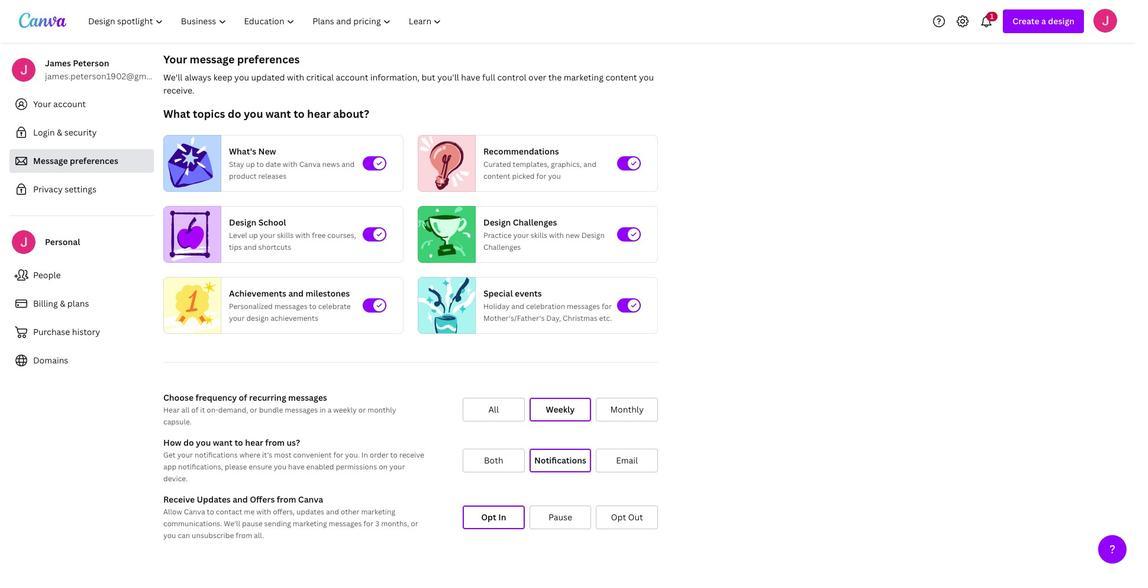 Task type: locate. For each thing, give the bounding box(es) containing it.
login & security link
[[9, 121, 154, 144]]

and inside special events holiday and celebration messages for mother's/father's day, christmas etc.
[[512, 301, 525, 311]]

personalized
[[229, 301, 273, 311]]

2 opt from the left
[[611, 511, 626, 523]]

1 vertical spatial have
[[288, 462, 305, 472]]

receive
[[163, 494, 195, 505]]

in right you. at the left bottom
[[362, 450, 368, 460]]

new
[[258, 146, 276, 157]]

1 vertical spatial account
[[53, 98, 86, 110]]

with inside design challenges practice your skills with new design challenges
[[549, 230, 564, 240]]

and up the mother's/father's
[[512, 301, 525, 311]]

1 horizontal spatial marketing
[[361, 507, 395, 517]]

0 horizontal spatial want
[[213, 437, 233, 448]]

topic image left "tips"
[[164, 206, 216, 263]]

2 horizontal spatial marketing
[[564, 72, 604, 83]]

1 skills from the left
[[277, 230, 294, 240]]

out
[[628, 511, 643, 523]]

design inside achievements and milestones personalized messages to celebrate your design achievements
[[246, 313, 269, 323]]

& inside "link"
[[60, 298, 65, 309]]

people
[[33, 269, 61, 281]]

of up demand,
[[239, 392, 247, 403]]

have down most
[[288, 462, 305, 472]]

0 vertical spatial from
[[265, 437, 285, 448]]

for down templates,
[[537, 171, 547, 181]]

want up notifications
[[213, 437, 233, 448]]

to down updates
[[207, 507, 214, 517]]

1 horizontal spatial preferences
[[237, 52, 300, 66]]

up for what's
[[246, 159, 255, 169]]

want down updated at the left
[[266, 107, 291, 121]]

skills
[[277, 230, 294, 240], [531, 230, 548, 240]]

canva left news
[[299, 159, 321, 169]]

hear up where on the bottom
[[245, 437, 263, 448]]

0 vertical spatial have
[[461, 72, 480, 83]]

0 vertical spatial up
[[246, 159, 255, 169]]

you.
[[345, 450, 360, 460]]

and inside what's new stay up to date with canva news and product releases
[[342, 159, 355, 169]]

and right graphics,
[[584, 159, 597, 169]]

achievements
[[229, 288, 287, 299]]

tips
[[229, 242, 242, 252]]

0 vertical spatial do
[[228, 107, 241, 121]]

to up what's new stay up to date with canva news and product releases
[[294, 107, 305, 121]]

0 horizontal spatial account
[[53, 98, 86, 110]]

of left it
[[191, 405, 198, 415]]

0 vertical spatial a
[[1042, 15, 1047, 27]]

marketing down updates
[[293, 519, 327, 529]]

account up login & security at the left
[[53, 98, 86, 110]]

marketing right the
[[564, 72, 604, 83]]

opt in
[[481, 511, 506, 523]]

1 horizontal spatial do
[[228, 107, 241, 121]]

1 vertical spatial we'll
[[224, 519, 240, 529]]

up right "stay" on the top left of the page
[[246, 159, 255, 169]]

for inside special events holiday and celebration messages for mother's/father's day, christmas etc.
[[602, 301, 612, 311]]

1 vertical spatial &
[[60, 298, 65, 309]]

topic image for design school
[[164, 206, 216, 263]]

design up level
[[229, 217, 257, 228]]

0 horizontal spatial your
[[33, 98, 51, 110]]

have inside how do you want to hear from us? get your notifications where it's most convenient for you. in order to receive app notifications, please ensure you have enabled permissions on your device.
[[288, 462, 305, 472]]

preferences down "login & security" link
[[70, 155, 118, 166]]

messages inside special events holiday and celebration messages for mother's/father's day, christmas etc.
[[567, 301, 600, 311]]

in down both button
[[499, 511, 506, 523]]

messages up in
[[288, 392, 327, 403]]

topic image for design challenges
[[419, 206, 471, 263]]

0 vertical spatial content
[[606, 72, 637, 83]]

0 horizontal spatial have
[[288, 462, 305, 472]]

your message preferences we'll always keep you updated with critical account information, but you'll have full control over the marketing content you receive.
[[163, 52, 654, 96]]

messages left in
[[285, 405, 318, 415]]

1 vertical spatial of
[[191, 405, 198, 415]]

0 vertical spatial marketing
[[564, 72, 604, 83]]

history
[[72, 326, 100, 337]]

frequency
[[196, 392, 237, 403]]

2 horizontal spatial or
[[411, 519, 418, 529]]

canva
[[299, 159, 321, 169], [298, 494, 323, 505], [184, 507, 205, 517]]

Opt In button
[[463, 506, 525, 529]]

a right "create"
[[1042, 15, 1047, 27]]

get
[[163, 450, 176, 460]]

opt inside button
[[611, 511, 626, 523]]

design down personalized
[[246, 313, 269, 323]]

for inside recommendations curated templates, graphics, and content picked for you
[[537, 171, 547, 181]]

1 horizontal spatial design
[[484, 217, 511, 228]]

0 vertical spatial we'll
[[163, 72, 183, 83]]

updates
[[297, 507, 324, 517]]

do right topics
[[228, 107, 241, 121]]

1 horizontal spatial skills
[[531, 230, 548, 240]]

1 horizontal spatial content
[[606, 72, 637, 83]]

we'll inside your message preferences we'll always keep you updated with critical account information, but you'll have full control over the marketing content you receive.
[[163, 72, 183, 83]]

challenges
[[513, 217, 557, 228], [484, 242, 521, 252]]

1 vertical spatial do
[[183, 437, 194, 448]]

your right the on
[[389, 462, 405, 472]]

canva inside what's new stay up to date with canva news and product releases
[[299, 159, 321, 169]]

with
[[287, 72, 304, 83], [283, 159, 298, 169], [296, 230, 310, 240], [549, 230, 564, 240], [256, 507, 271, 517]]

0 vertical spatial preferences
[[237, 52, 300, 66]]

your inside "link"
[[33, 98, 51, 110]]

opt for opt in
[[481, 511, 497, 523]]

messages inside achievements and milestones personalized messages to celebrate your design achievements
[[274, 301, 308, 311]]

0 vertical spatial want
[[266, 107, 291, 121]]

we'll down 'contact' on the left of page
[[224, 519, 240, 529]]

new
[[566, 230, 580, 240]]

opt left out
[[611, 511, 626, 523]]

1 vertical spatial your
[[33, 98, 51, 110]]

and
[[342, 159, 355, 169], [584, 159, 597, 169], [244, 242, 257, 252], [289, 288, 304, 299], [512, 301, 525, 311], [233, 494, 248, 505], [326, 507, 339, 517]]

weekly
[[546, 404, 575, 415]]

your
[[260, 230, 275, 240], [514, 230, 529, 240], [229, 313, 245, 323], [177, 450, 193, 460], [389, 462, 405, 472]]

for left you. at the left bottom
[[334, 450, 344, 460]]

your account link
[[9, 92, 154, 116]]

Monthly button
[[596, 398, 658, 421]]

2 vertical spatial from
[[236, 530, 252, 540]]

with left critical
[[287, 72, 304, 83]]

notifications
[[534, 455, 587, 466]]

we'll up "receive."
[[163, 72, 183, 83]]

2 vertical spatial marketing
[[293, 519, 327, 529]]

canva up updates
[[298, 494, 323, 505]]

email
[[616, 455, 638, 466]]

level
[[229, 230, 247, 240]]

1 horizontal spatial of
[[239, 392, 247, 403]]

we'll inside receive updates and offers from canva allow canva to contact me with offers, updates and other marketing communications. we'll pause sending marketing messages for 3 months, or you can unsubscribe from all.
[[224, 519, 240, 529]]

topic image left curated in the left top of the page
[[419, 135, 471, 192]]

your inside your message preferences we'll always keep you updated with critical account information, but you'll have full control over the marketing content you receive.
[[163, 52, 187, 66]]

day,
[[547, 313, 561, 323]]

up right level
[[249, 230, 258, 240]]

to left date
[[257, 159, 264, 169]]

or right weekly in the bottom of the page
[[359, 405, 366, 415]]

1 horizontal spatial or
[[359, 405, 366, 415]]

0 vertical spatial hear
[[307, 107, 331, 121]]

have
[[461, 72, 480, 83], [288, 462, 305, 472]]

0 horizontal spatial skills
[[277, 230, 294, 240]]

from up 'offers,' on the bottom left of the page
[[277, 494, 296, 505]]

topic image
[[164, 135, 216, 192], [419, 135, 471, 192], [164, 206, 216, 263], [419, 206, 471, 263], [164, 274, 221, 336], [419, 274, 475, 336]]

preferences
[[237, 52, 300, 66], [70, 155, 118, 166]]

for inside how do you want to hear from us? get your notifications where it's most convenient for you. in order to receive app notifications, please ensure you have enabled permissions on your device.
[[334, 450, 344, 460]]

design for design challenges
[[484, 217, 511, 228]]

create
[[1013, 15, 1040, 27]]

2 skills from the left
[[531, 230, 548, 240]]

account
[[336, 72, 368, 83], [53, 98, 86, 110]]

from down the pause in the bottom of the page
[[236, 530, 252, 540]]

with left new
[[549, 230, 564, 240]]

with left free at left
[[296, 230, 310, 240]]

design up "practice"
[[484, 217, 511, 228]]

from up it's
[[265, 437, 285, 448]]

picked
[[512, 171, 535, 181]]

a
[[1042, 15, 1047, 27], [328, 405, 332, 415]]

hear left about?
[[307, 107, 331, 121]]

special
[[484, 288, 513, 299]]

messages up christmas
[[567, 301, 600, 311]]

product
[[229, 171, 257, 181]]

do right how
[[183, 437, 194, 448]]

1 horizontal spatial account
[[336, 72, 368, 83]]

All button
[[463, 398, 525, 421]]

control
[[498, 72, 527, 83]]

topic image for what's new
[[164, 135, 216, 192]]

messages up achievements
[[274, 301, 308, 311]]

challenges down "practice"
[[484, 242, 521, 252]]

& left plans
[[60, 298, 65, 309]]

0 horizontal spatial or
[[250, 405, 257, 415]]

0 horizontal spatial do
[[183, 437, 194, 448]]

0 vertical spatial account
[[336, 72, 368, 83]]

to down milestones
[[309, 301, 317, 311]]

topic image left "practice"
[[419, 206, 471, 263]]

& right login
[[57, 127, 62, 138]]

Pause button
[[530, 506, 592, 529]]

2 vertical spatial canva
[[184, 507, 205, 517]]

topics
[[193, 107, 225, 121]]

1 horizontal spatial hear
[[307, 107, 331, 121]]

with down offers in the bottom of the page
[[256, 507, 271, 517]]

design right new
[[582, 230, 605, 240]]

keep
[[214, 72, 232, 83]]

what's
[[229, 146, 256, 157]]

topic image left personalized
[[164, 274, 221, 336]]

0 vertical spatial your
[[163, 52, 187, 66]]

with right date
[[283, 159, 298, 169]]

0 vertical spatial in
[[362, 450, 368, 460]]

your down school
[[260, 230, 275, 240]]

0 horizontal spatial opt
[[481, 511, 497, 523]]

christmas
[[563, 313, 598, 323]]

your right get
[[177, 450, 193, 460]]

a inside choose frequency of recurring messages hear all of it on-demand, or bundle messages in a weekly or monthly capsule.
[[328, 405, 332, 415]]

0 horizontal spatial a
[[328, 405, 332, 415]]

monthly
[[611, 404, 644, 415]]

topic image for recommendations
[[419, 135, 471, 192]]

topic image for special events
[[419, 274, 475, 336]]

you inside recommendations curated templates, graphics, and content picked for you
[[548, 171, 561, 181]]

0 horizontal spatial hear
[[245, 437, 263, 448]]

news
[[322, 159, 340, 169]]

and up achievements
[[289, 288, 304, 299]]

0 horizontal spatial design
[[229, 217, 257, 228]]

0 vertical spatial canva
[[299, 159, 321, 169]]

to inside achievements and milestones personalized messages to celebrate your design achievements
[[309, 301, 317, 311]]

graphics,
[[551, 159, 582, 169]]

design right "create"
[[1049, 15, 1075, 27]]

0 vertical spatial design
[[1049, 15, 1075, 27]]

1 vertical spatial a
[[328, 405, 332, 415]]

stay
[[229, 159, 244, 169]]

a right in
[[328, 405, 332, 415]]

want
[[266, 107, 291, 121], [213, 437, 233, 448]]

topic image left holiday
[[419, 274, 475, 336]]

with inside design school level up your skills with free courses, tips and shortcuts
[[296, 230, 310, 240]]

but
[[422, 72, 436, 83]]

your down personalized
[[229, 313, 245, 323]]

for up etc.
[[602, 301, 612, 311]]

your up login
[[33, 98, 51, 110]]

or left bundle
[[250, 405, 257, 415]]

login & security
[[33, 127, 97, 138]]

1 vertical spatial content
[[484, 171, 511, 181]]

we'll
[[163, 72, 183, 83], [224, 519, 240, 529]]

of
[[239, 392, 247, 403], [191, 405, 198, 415]]

both
[[484, 455, 504, 466]]

1 vertical spatial up
[[249, 230, 258, 240]]

1 horizontal spatial opt
[[611, 511, 626, 523]]

design inside design school level up your skills with free courses, tips and shortcuts
[[229, 217, 257, 228]]

1 opt from the left
[[481, 511, 497, 523]]

pause
[[549, 511, 572, 523]]

marketing up the 3
[[361, 507, 395, 517]]

opt down both button
[[481, 511, 497, 523]]

0 horizontal spatial design
[[246, 313, 269, 323]]

1 horizontal spatial a
[[1042, 15, 1047, 27]]

pause
[[242, 519, 263, 529]]

receive
[[399, 450, 424, 460]]

messages down other
[[329, 519, 362, 529]]

2 horizontal spatial design
[[582, 230, 605, 240]]

or right months,
[[411, 519, 418, 529]]

skills left new
[[531, 230, 548, 240]]

up inside design school level up your skills with free courses, tips and shortcuts
[[249, 230, 258, 240]]

choose frequency of recurring messages hear all of it on-demand, or bundle messages in a weekly or monthly capsule.
[[163, 392, 396, 427]]

contact
[[216, 507, 242, 517]]

content inside your message preferences we'll always keep you updated with critical account information, but you'll have full control over the marketing content you receive.
[[606, 72, 637, 83]]

canva up communications.
[[184, 507, 205, 517]]

0 vertical spatial &
[[57, 127, 62, 138]]

templates,
[[513, 159, 549, 169]]

up
[[246, 159, 255, 169], [249, 230, 258, 240]]

0 horizontal spatial content
[[484, 171, 511, 181]]

preferences up updated at the left
[[237, 52, 300, 66]]

1 vertical spatial in
[[499, 511, 506, 523]]

for inside receive updates and offers from canva allow canva to contact me with offers, updates and other marketing communications. we'll pause sending marketing messages for 3 months, or you can unsubscribe from all.
[[364, 519, 374, 529]]

0 vertical spatial challenges
[[513, 217, 557, 228]]

messages inside receive updates and offers from canva allow canva to contact me with offers, updates and other marketing communications. we'll pause sending marketing messages for 3 months, or you can unsubscribe from all.
[[329, 519, 362, 529]]

for left the 3
[[364, 519, 374, 529]]

your for account
[[33, 98, 51, 110]]

1 vertical spatial want
[[213, 437, 233, 448]]

in inside how do you want to hear from us? get your notifications where it's most convenient for you. in order to receive app notifications, please ensure you have enabled permissions on your device.
[[362, 450, 368, 460]]

1 horizontal spatial design
[[1049, 15, 1075, 27]]

1 horizontal spatial your
[[163, 52, 187, 66]]

have left 'full'
[[461, 72, 480, 83]]

you
[[234, 72, 249, 83], [639, 72, 654, 83], [244, 107, 263, 121], [548, 171, 561, 181], [196, 437, 211, 448], [274, 462, 287, 472], [163, 530, 176, 540]]

1 vertical spatial design
[[246, 313, 269, 323]]

opt inside button
[[481, 511, 497, 523]]

1 horizontal spatial in
[[499, 511, 506, 523]]

account inside "link"
[[53, 98, 86, 110]]

on-
[[207, 405, 218, 415]]

weekly
[[333, 405, 357, 415]]

1 vertical spatial preferences
[[70, 155, 118, 166]]

skills up shortcuts
[[277, 230, 294, 240]]

1 horizontal spatial we'll
[[224, 519, 240, 529]]

topic image left "stay" on the top left of the page
[[164, 135, 216, 192]]

your up always
[[163, 52, 187, 66]]

and right news
[[342, 159, 355, 169]]

0 horizontal spatial we'll
[[163, 72, 183, 83]]

account inside your message preferences we'll always keep you updated with critical account information, but you'll have full control over the marketing content you receive.
[[336, 72, 368, 83]]

celebrate
[[318, 301, 351, 311]]

marketing
[[564, 72, 604, 83], [361, 507, 395, 517], [293, 519, 327, 529]]

1 vertical spatial hear
[[245, 437, 263, 448]]

do inside how do you want to hear from us? get your notifications where it's most convenient for you. in order to receive app notifications, please ensure you have enabled permissions on your device.
[[183, 437, 194, 448]]

your right "practice"
[[514, 230, 529, 240]]

challenges down picked at top
[[513, 217, 557, 228]]

1 horizontal spatial want
[[266, 107, 291, 121]]

information,
[[370, 72, 420, 83]]

and right "tips"
[[244, 242, 257, 252]]

up inside what's new stay up to date with canva news and product releases
[[246, 159, 255, 169]]

account right critical
[[336, 72, 368, 83]]

1 horizontal spatial have
[[461, 72, 480, 83]]

domains
[[33, 355, 68, 366]]

0 horizontal spatial in
[[362, 450, 368, 460]]

preferences inside your message preferences we'll always keep you updated with critical account information, but you'll have full control over the marketing content you receive.
[[237, 52, 300, 66]]



Task type: describe. For each thing, give the bounding box(es) containing it.
always
[[185, 72, 211, 83]]

canva for canva
[[184, 507, 205, 517]]

you'll
[[438, 72, 459, 83]]

to inside receive updates and offers from canva allow canva to contact me with offers, updates and other marketing communications. we'll pause sending marketing messages for 3 months, or you can unsubscribe from all.
[[207, 507, 214, 517]]

what's new stay up to date with canva news and product releases
[[229, 146, 355, 181]]

app
[[163, 462, 176, 472]]

device.
[[163, 474, 188, 484]]

message
[[33, 155, 68, 166]]

design for design school
[[229, 217, 257, 228]]

communications.
[[163, 519, 222, 529]]

billing & plans link
[[9, 292, 154, 316]]

on
[[379, 462, 388, 472]]

choose
[[163, 392, 194, 403]]

and inside recommendations curated templates, graphics, and content picked for you
[[584, 159, 597, 169]]

how do you want to hear from us? get your notifications where it's most convenient for you. in order to receive app notifications, please ensure you have enabled permissions on your device.
[[163, 437, 424, 484]]

1 vertical spatial marketing
[[361, 507, 395, 517]]

1 vertical spatial canva
[[298, 494, 323, 505]]

james.peterson1902@gmail.com
[[45, 70, 175, 82]]

and inside achievements and milestones personalized messages to celebrate your design achievements
[[289, 288, 304, 299]]

courses,
[[328, 230, 356, 240]]

the
[[549, 72, 562, 83]]

in inside button
[[499, 511, 506, 523]]

convenient
[[293, 450, 332, 460]]

& for billing
[[60, 298, 65, 309]]

purchase history link
[[9, 320, 154, 344]]

updated
[[251, 72, 285, 83]]

Weekly button
[[530, 398, 592, 421]]

holiday
[[484, 301, 510, 311]]

Email button
[[596, 449, 658, 472]]

months,
[[381, 519, 409, 529]]

all.
[[254, 530, 264, 540]]

us?
[[287, 437, 300, 448]]

topic image for achievements and milestones
[[164, 274, 221, 336]]

0 horizontal spatial of
[[191, 405, 198, 415]]

recommendations curated templates, graphics, and content picked for you
[[484, 146, 597, 181]]

over
[[529, 72, 547, 83]]

Both button
[[463, 449, 525, 472]]

design challenges practice your skills with new design challenges
[[484, 217, 605, 252]]

content inside recommendations curated templates, graphics, and content picked for you
[[484, 171, 511, 181]]

hear
[[163, 405, 180, 415]]

with inside what's new stay up to date with canva news and product releases
[[283, 159, 298, 169]]

personal
[[45, 236, 80, 247]]

how
[[163, 437, 181, 448]]

updates
[[197, 494, 231, 505]]

opt out
[[611, 511, 643, 523]]

peterson
[[73, 57, 109, 69]]

a inside dropdown button
[[1042, 15, 1047, 27]]

billing & plans
[[33, 298, 89, 309]]

to up where on the bottom
[[235, 437, 243, 448]]

what
[[163, 107, 191, 121]]

3
[[375, 519, 380, 529]]

it
[[200, 405, 205, 415]]

billing
[[33, 298, 58, 309]]

special events holiday and celebration messages for mother's/father's day, christmas etc.
[[484, 288, 612, 323]]

it's
[[262, 450, 273, 460]]

and inside design school level up your skills with free courses, tips and shortcuts
[[244, 242, 257, 252]]

1 vertical spatial from
[[277, 494, 296, 505]]

allow
[[163, 507, 182, 517]]

message preferences link
[[9, 149, 154, 173]]

login
[[33, 127, 55, 138]]

achievements
[[271, 313, 318, 323]]

to inside what's new stay up to date with canva news and product releases
[[257, 159, 264, 169]]

unsubscribe
[[192, 530, 234, 540]]

to right order
[[390, 450, 398, 460]]

date
[[266, 159, 281, 169]]

message
[[190, 52, 235, 66]]

1 vertical spatial challenges
[[484, 242, 521, 252]]

opt for opt out
[[611, 511, 626, 523]]

mother's/father's
[[484, 313, 545, 323]]

sending
[[264, 519, 291, 529]]

notifications,
[[178, 462, 223, 472]]

domains link
[[9, 349, 154, 372]]

your inside achievements and milestones personalized messages to celebrate your design achievements
[[229, 313, 245, 323]]

capsule.
[[163, 417, 192, 427]]

your for message
[[163, 52, 187, 66]]

design inside dropdown button
[[1049, 15, 1075, 27]]

want inside how do you want to hear from us? get your notifications where it's most convenient for you. in order to receive app notifications, please ensure you have enabled permissions on your device.
[[213, 437, 233, 448]]

your inside design challenges practice your skills with new design challenges
[[514, 230, 529, 240]]

& for login
[[57, 127, 62, 138]]

people link
[[9, 263, 154, 287]]

have inside your message preferences we'll always keep you updated with critical account information, but you'll have full control over the marketing content you receive.
[[461, 72, 480, 83]]

permissions
[[336, 462, 377, 472]]

from inside how do you want to hear from us? get your notifications where it's most convenient for you. in order to receive app notifications, please ensure you have enabled permissions on your device.
[[265, 437, 285, 448]]

security
[[64, 127, 97, 138]]

enabled
[[306, 462, 334, 472]]

you inside receive updates and offers from canva allow canva to contact me with offers, updates and other marketing communications. we'll pause sending marketing messages for 3 months, or you can unsubscribe from all.
[[163, 530, 176, 540]]

canva for date
[[299, 159, 321, 169]]

and left other
[[326, 507, 339, 517]]

hear inside how do you want to hear from us? get your notifications where it's most convenient for you. in order to receive app notifications, please ensure you have enabled permissions on your device.
[[245, 437, 263, 448]]

recommendations
[[484, 146, 559, 157]]

me
[[244, 507, 255, 517]]

marketing inside your message preferences we'll always keep you updated with critical account information, but you'll have full control over the marketing content you receive.
[[564, 72, 604, 83]]

with inside your message preferences we'll always keep you updated with critical account information, but you'll have full control over the marketing content you receive.
[[287, 72, 304, 83]]

all
[[489, 404, 499, 415]]

privacy
[[33, 184, 63, 195]]

skills inside design school level up your skills with free courses, tips and shortcuts
[[277, 230, 294, 240]]

0 horizontal spatial preferences
[[70, 155, 118, 166]]

what topics do you want to hear about?
[[163, 107, 369, 121]]

celebration
[[526, 301, 565, 311]]

0 horizontal spatial marketing
[[293, 519, 327, 529]]

your inside design school level up your skills with free courses, tips and shortcuts
[[260, 230, 275, 240]]

settings
[[65, 184, 96, 195]]

up for design
[[249, 230, 258, 240]]

ensure
[[249, 462, 272, 472]]

Notifications button
[[530, 449, 592, 472]]

can
[[178, 530, 190, 540]]

curated
[[484, 159, 511, 169]]

purchase
[[33, 326, 70, 337]]

please
[[225, 462, 247, 472]]

in
[[320, 405, 326, 415]]

practice
[[484, 230, 512, 240]]

most
[[274, 450, 292, 460]]

james
[[45, 57, 71, 69]]

privacy settings link
[[9, 178, 154, 201]]

other
[[341, 507, 360, 517]]

Opt Out button
[[596, 506, 658, 529]]

design school level up your skills with free courses, tips and shortcuts
[[229, 217, 356, 252]]

james peterson image
[[1094, 9, 1118, 32]]

purchase history
[[33, 326, 100, 337]]

and up me
[[233, 494, 248, 505]]

achievements and milestones personalized messages to celebrate your design achievements
[[229, 288, 351, 323]]

offers,
[[273, 507, 295, 517]]

bundle
[[259, 405, 283, 415]]

free
[[312, 230, 326, 240]]

top level navigation element
[[81, 9, 452, 33]]

0 vertical spatial of
[[239, 392, 247, 403]]

about?
[[333, 107, 369, 121]]

school
[[258, 217, 286, 228]]

privacy settings
[[33, 184, 96, 195]]

skills inside design challenges practice your skills with new design challenges
[[531, 230, 548, 240]]

or inside receive updates and offers from canva allow canva to contact me with offers, updates and other marketing communications. we'll pause sending marketing messages for 3 months, or you can unsubscribe from all.
[[411, 519, 418, 529]]

demand,
[[218, 405, 248, 415]]

receive.
[[163, 85, 194, 96]]

with inside receive updates and offers from canva allow canva to contact me with offers, updates and other marketing communications. we'll pause sending marketing messages for 3 months, or you can unsubscribe from all.
[[256, 507, 271, 517]]



Task type: vqa. For each thing, say whether or not it's contained in the screenshot.
offers,
yes



